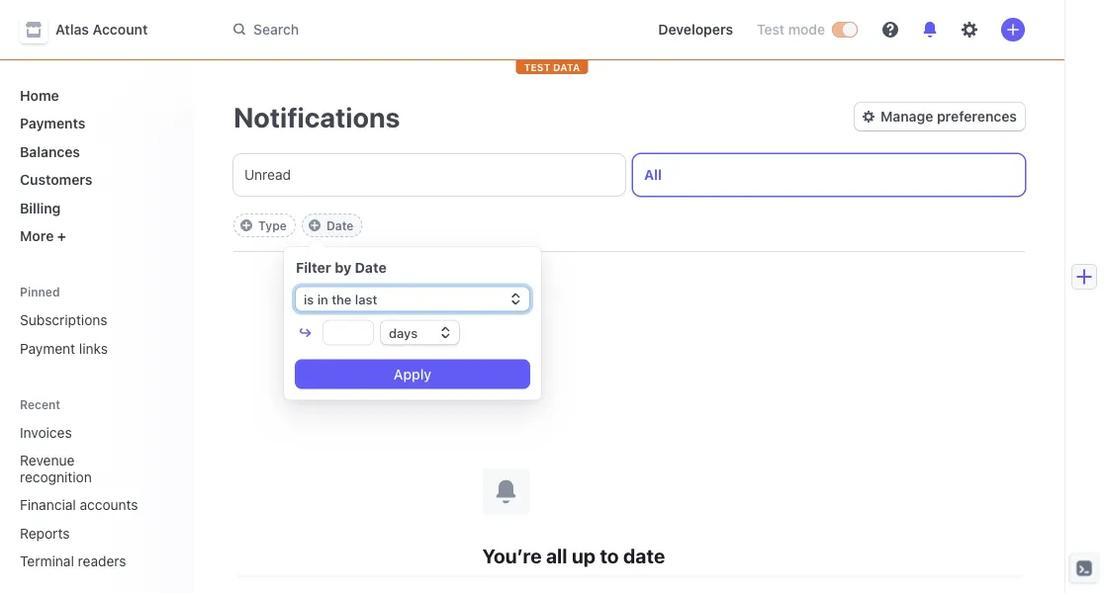 Task type: describe. For each thing, give the bounding box(es) containing it.
all
[[546, 545, 567, 568]]

developers link
[[650, 14, 741, 46]]

apply button
[[296, 361, 529, 388]]

more +
[[20, 228, 66, 244]]

you're
[[482, 545, 542, 568]]

1 horizontal spatial date
[[355, 259, 387, 276]]

balances link
[[12, 136, 178, 168]]

terminal
[[20, 554, 74, 570]]

filter by date
[[296, 259, 387, 276]]

readers
[[78, 554, 126, 570]]

the
[[695, 576, 716, 592]]

test
[[757, 21, 785, 38]]

test
[[524, 61, 550, 73]]

recent navigation links element
[[0, 388, 194, 578]]

test data
[[524, 61, 580, 73]]

atlas account
[[55, 21, 148, 38]]

accounts
[[80, 497, 138, 513]]

settings image
[[962, 22, 978, 38]]

filter
[[296, 259, 331, 276]]

add type image
[[240, 220, 252, 232]]

payment links
[[20, 340, 108, 357]]

are
[[523, 576, 543, 592]]

more
[[20, 228, 54, 244]]

by
[[335, 259, 351, 276]]

revenue recognition link
[[12, 445, 150, 493]]

notifications
[[233, 100, 400, 133]]

0 vertical spatial date
[[326, 219, 354, 233]]

up
[[572, 545, 596, 568]]

subscriptions
[[20, 312, 107, 328]]

manage preferences link
[[855, 103, 1025, 131]]

pinned element
[[12, 304, 178, 365]]

date
[[623, 545, 665, 568]]

balances
[[20, 143, 80, 160]]

invoices
[[20, 424, 72, 441]]

no
[[547, 576, 563, 592]]

apply
[[394, 366, 431, 382]]

recent
[[20, 397, 60, 411]]

you're all up to date there are no new notifications at the moment.
[[482, 545, 776, 592]]

financial accounts
[[20, 497, 138, 513]]

terminal readers
[[20, 554, 126, 570]]

payments link
[[12, 107, 178, 140]]

atlas account button
[[20, 16, 168, 44]]

subscriptions link
[[12, 304, 178, 336]]

core navigation links element
[[12, 79, 178, 252]]

pinned navigation links element
[[12, 276, 182, 365]]

new
[[567, 576, 593, 592]]

terminal readers link
[[12, 546, 150, 578]]

search
[[253, 21, 299, 37]]

mode
[[788, 21, 825, 38]]



Task type: locate. For each thing, give the bounding box(es) containing it.
home
[[20, 87, 59, 103]]

financial accounts link
[[12, 489, 150, 521]]

customers link
[[12, 164, 178, 196]]

manage preferences
[[881, 108, 1017, 125]]

home link
[[12, 79, 178, 111]]

pinned
[[20, 285, 60, 299]]

moment.
[[720, 576, 776, 592]]

Search text field
[[222, 12, 627, 48]]

to
[[600, 545, 619, 568]]

type
[[258, 219, 287, 233]]

recognition
[[20, 469, 92, 485]]

1 vertical spatial date
[[355, 259, 387, 276]]

unread
[[244, 167, 291, 183]]

all button
[[633, 154, 1025, 196]]

help image
[[883, 22, 898, 38]]

all
[[644, 167, 662, 183]]

tab list containing unread
[[233, 154, 1025, 196]]

toolbar
[[233, 214, 363, 237]]

Search search field
[[222, 12, 627, 48]]

notifications
[[597, 576, 675, 592]]

add date image
[[309, 220, 320, 232]]

manage
[[881, 108, 933, 125]]

test mode
[[757, 21, 825, 38]]

+
[[57, 228, 66, 244]]

revenue
[[20, 453, 75, 469]]

there
[[482, 576, 519, 592]]

reports link
[[12, 517, 150, 550]]

date
[[326, 219, 354, 233], [355, 259, 387, 276]]

payment links link
[[12, 332, 178, 365]]

data
[[553, 61, 580, 73]]

invoices link
[[12, 417, 150, 449]]

payment
[[20, 340, 75, 357]]

billing link
[[12, 192, 178, 224]]

date right add date image
[[326, 219, 354, 233]]

account
[[93, 21, 148, 38]]

developers
[[658, 21, 733, 38]]

links
[[79, 340, 108, 357]]

0 horizontal spatial date
[[326, 219, 354, 233]]

recent element
[[0, 417, 194, 578]]

customers
[[20, 172, 92, 188]]

billing
[[20, 200, 61, 216]]

payments
[[20, 115, 85, 132]]

preferences
[[937, 108, 1017, 125]]

reports
[[20, 525, 70, 542]]

revenue recognition
[[20, 453, 92, 485]]

financial
[[20, 497, 76, 513]]

None number field
[[324, 321, 373, 345]]

toolbar containing type
[[233, 214, 363, 237]]

date right the "by"
[[355, 259, 387, 276]]

atlas
[[55, 21, 89, 38]]

tab list
[[233, 154, 1025, 196]]

unread button
[[233, 154, 625, 196]]

at
[[679, 576, 692, 592]]



Task type: vqa. For each thing, say whether or not it's contained in the screenshot.
Developers link
yes



